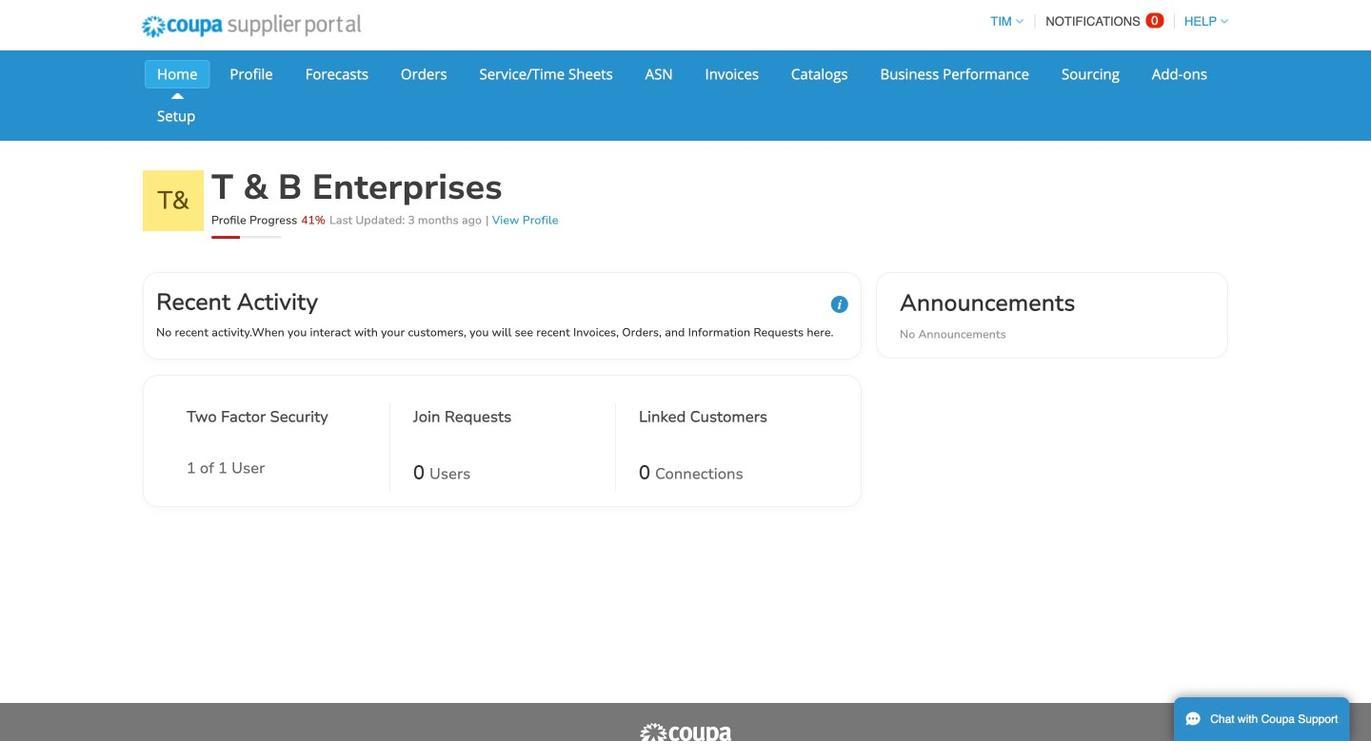 Task type: describe. For each thing, give the bounding box(es) containing it.
additional information image
[[831, 296, 849, 313]]

t& image
[[143, 170, 204, 231]]



Task type: vqa. For each thing, say whether or not it's contained in the screenshot.
leftmost Coupa Supplier Portal image
yes



Task type: locate. For each thing, give the bounding box(es) containing it.
1 horizontal spatial coupa supplier portal image
[[638, 723, 733, 742]]

1 vertical spatial coupa supplier portal image
[[638, 723, 733, 742]]

0 horizontal spatial coupa supplier portal image
[[129, 3, 374, 50]]

navigation
[[982, 3, 1229, 40]]

coupa supplier portal image
[[129, 3, 374, 50], [638, 723, 733, 742]]

0 vertical spatial coupa supplier portal image
[[129, 3, 374, 50]]



